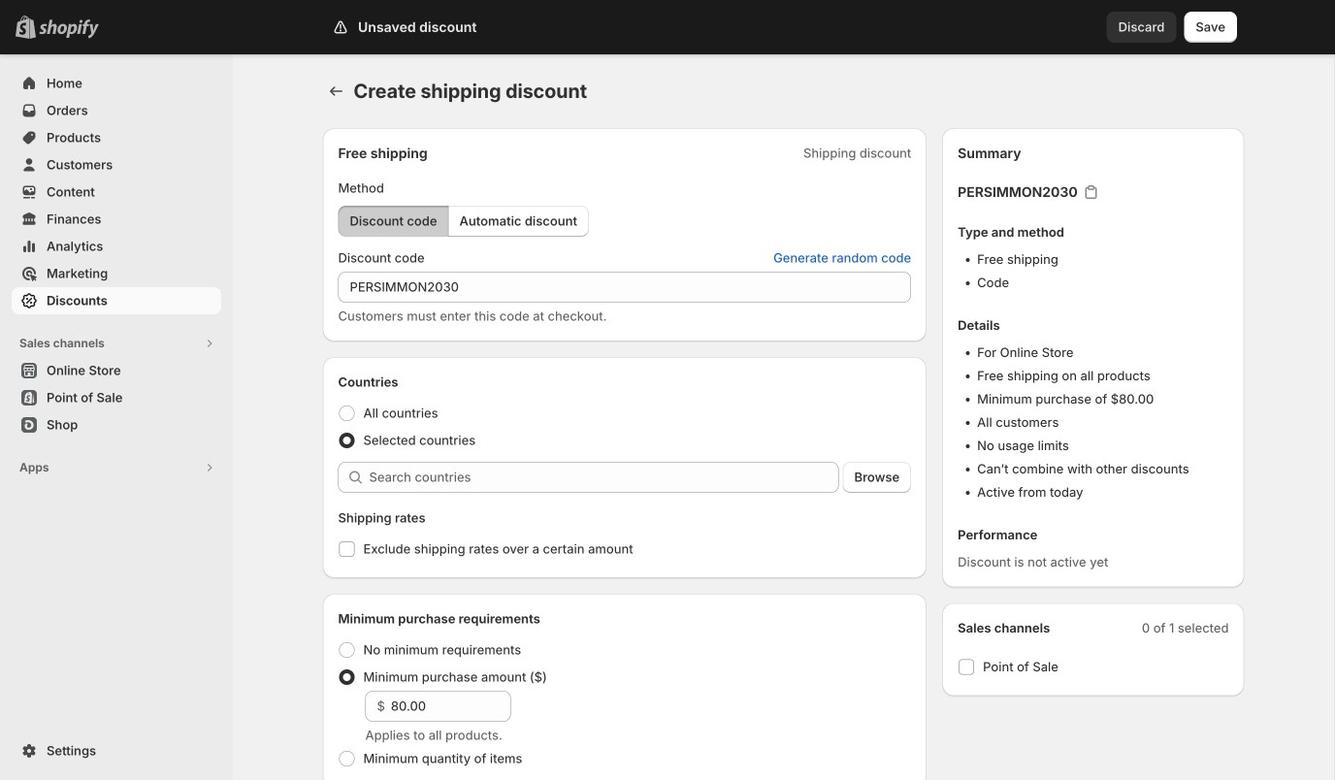 Task type: vqa. For each thing, say whether or not it's contained in the screenshot.
My Store icon
no



Task type: describe. For each thing, give the bounding box(es) containing it.
shopify image
[[39, 19, 99, 39]]



Task type: locate. For each thing, give the bounding box(es) containing it.
Search countries text field
[[369, 462, 839, 493]]

None text field
[[338, 272, 911, 303]]

0.00 text field
[[391, 691, 511, 722]]



